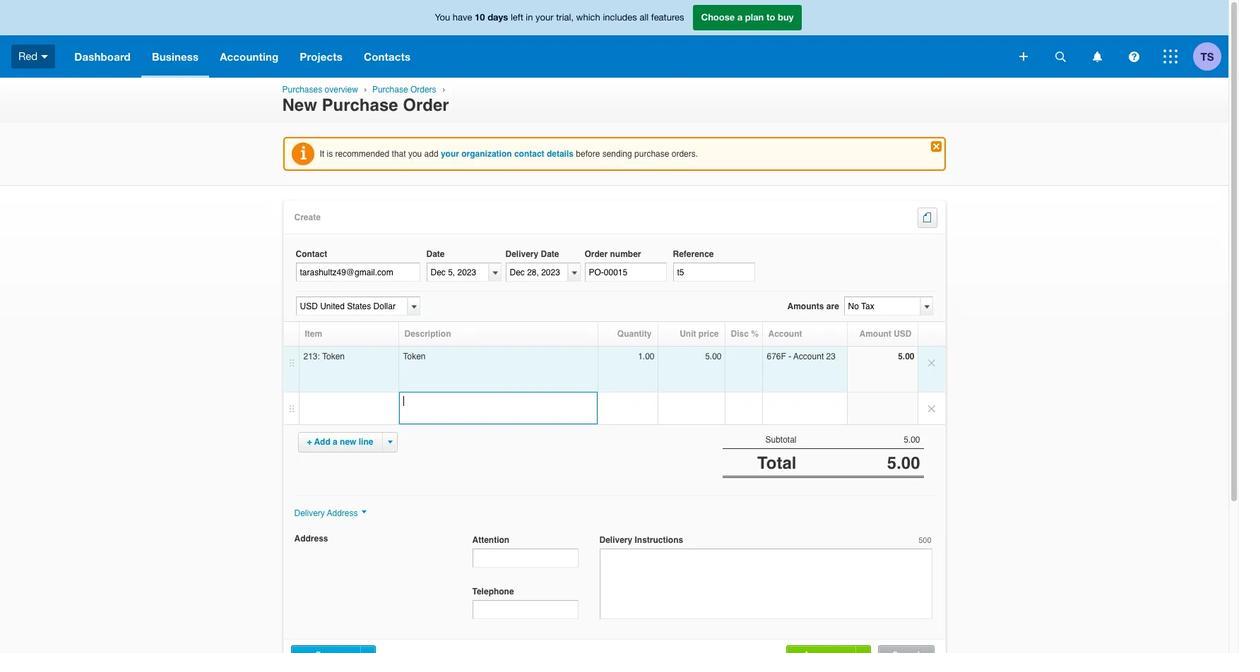 Task type: locate. For each thing, give the bounding box(es) containing it.
delivery for delivery address
[[294, 509, 325, 519]]

Order number text field
[[585, 263, 666, 282]]

plan
[[745, 11, 764, 23]]

2 vertical spatial delivery
[[599, 536, 632, 546]]

0 horizontal spatial your
[[441, 149, 459, 159]]

you
[[435, 12, 450, 23]]

purchase up new purchase order
[[372, 85, 408, 95]]

676f - account 23
[[767, 352, 836, 362]]

number
[[610, 250, 641, 260]]

red
[[18, 50, 38, 62]]

Delivery Date text field
[[505, 263, 568, 282]]

attention
[[472, 536, 509, 546]]

order down orders
[[403, 96, 449, 115]]

Contact text field
[[296, 263, 420, 282]]

banner
[[0, 0, 1228, 78]]

projects button
[[289, 35, 353, 78]]

676f
[[767, 352, 786, 362]]

0 vertical spatial a
[[737, 11, 743, 23]]

unit price
[[680, 329, 719, 339]]

sending
[[602, 149, 632, 159]]

0 horizontal spatial date
[[426, 250, 445, 260]]

-
[[788, 352, 791, 362]]

delivery instructions
[[599, 536, 683, 546]]

None text field
[[844, 297, 920, 316]]

purchases overview link
[[282, 85, 358, 95]]

overview
[[325, 85, 358, 95]]

reference
[[673, 250, 714, 260]]

0 vertical spatial your
[[536, 12, 554, 23]]

1 horizontal spatial order
[[585, 250, 608, 260]]

Select a currency text field
[[296, 297, 407, 316]]

order left number
[[585, 250, 608, 260]]

0 horizontal spatial token
[[322, 352, 345, 362]]

quantity
[[617, 329, 652, 339]]

a left plan
[[737, 11, 743, 23]]

contact
[[514, 149, 544, 159]]

delivery date
[[505, 250, 559, 260]]

price
[[698, 329, 719, 339]]

el image
[[933, 213, 935, 223]]

account right -
[[793, 352, 824, 362]]

delivery
[[505, 250, 538, 260], [294, 509, 325, 519], [599, 536, 632, 546]]

includes
[[603, 12, 637, 23]]

purchase orders link
[[372, 85, 436, 95]]

delivery for delivery instructions
[[599, 536, 632, 546]]

new purchase order
[[282, 96, 449, 115]]

0 vertical spatial order
[[403, 96, 449, 115]]

ts
[[1201, 50, 1214, 63]]

it
[[320, 149, 324, 159]]

your inside you have 10 days left in your trial, which includes all features
[[536, 12, 554, 23]]

a
[[737, 11, 743, 23], [333, 438, 337, 447]]

1 vertical spatial purchase
[[322, 96, 398, 115]]

business button
[[141, 35, 209, 78]]

in
[[526, 12, 533, 23]]

trial,
[[556, 12, 574, 23]]

date up date text field
[[426, 250, 445, 260]]

Telephone text field
[[472, 601, 578, 620]]

your right add
[[441, 149, 459, 159]]

date
[[426, 250, 445, 260], [541, 250, 559, 260]]

line
[[359, 438, 373, 447]]

token
[[322, 352, 345, 362], [403, 352, 426, 362]]

1 horizontal spatial token
[[403, 352, 426, 362]]

date up 'delivery date' text box
[[541, 250, 559, 260]]

account up -
[[768, 329, 802, 339]]

amount usd
[[859, 329, 912, 339]]

purchase down overview
[[322, 96, 398, 115]]

subtotal
[[765, 435, 796, 445]]

%
[[751, 329, 759, 339]]

2 horizontal spatial delivery
[[599, 536, 632, 546]]

account
[[768, 329, 802, 339], [793, 352, 824, 362]]

1 date from the left
[[426, 250, 445, 260]]

1 horizontal spatial your
[[536, 12, 554, 23]]

1 horizontal spatial a
[[737, 11, 743, 23]]

purchase orders
[[372, 85, 436, 95]]

your
[[536, 12, 554, 23], [441, 149, 459, 159]]

amounts are
[[787, 302, 839, 312]]

0 vertical spatial delivery
[[505, 250, 538, 260]]

svg image
[[1163, 49, 1178, 64], [1092, 51, 1102, 62], [1128, 51, 1139, 62], [1019, 52, 1028, 61], [41, 55, 48, 58]]

purchase
[[634, 149, 669, 159]]

your right the in
[[536, 12, 554, 23]]

choose
[[701, 11, 735, 23]]

telephone
[[472, 587, 514, 597]]

which
[[576, 12, 600, 23]]

it is recommended that you add your organization contact details before sending purchase orders.
[[320, 149, 698, 159]]

1 horizontal spatial date
[[541, 250, 559, 260]]

0 horizontal spatial order
[[403, 96, 449, 115]]

None text field
[[399, 393, 598, 426]]

1 vertical spatial a
[[333, 438, 337, 447]]

0 horizontal spatial delivery
[[294, 509, 325, 519]]

token right '213:' on the bottom left of page
[[322, 352, 345, 362]]

5.00
[[705, 352, 722, 362], [898, 352, 914, 362], [904, 435, 920, 445], [887, 454, 920, 474]]

1 vertical spatial account
[[793, 352, 824, 362]]

Attention text field
[[472, 549, 578, 568]]

to
[[766, 11, 775, 23]]

buy
[[778, 11, 794, 23]]

a right add
[[333, 438, 337, 447]]

Reference text field
[[673, 263, 755, 282]]

projects
[[300, 50, 343, 63]]

order
[[403, 96, 449, 115], [585, 250, 608, 260]]

banner containing ts
[[0, 0, 1228, 78]]

unit
[[680, 329, 696, 339]]

1 vertical spatial delivery
[[294, 509, 325, 519]]

token down description
[[403, 352, 426, 362]]

1 horizontal spatial delivery
[[505, 250, 538, 260]]

1 vertical spatial your
[[441, 149, 459, 159]]

contacts
[[364, 50, 411, 63]]



Task type: describe. For each thing, give the bounding box(es) containing it.
delivery address button
[[294, 509, 366, 519]]

23
[[826, 352, 836, 362]]

+ add a new line button
[[307, 438, 373, 447]]

1.00
[[638, 352, 654, 362]]

213: token
[[303, 352, 345, 362]]

before
[[576, 149, 600, 159]]

213:
[[303, 352, 320, 362]]

are
[[826, 302, 839, 312]]

purchases
[[282, 85, 322, 95]]

create
[[294, 213, 321, 223]]

add
[[314, 438, 330, 447]]

organization
[[461, 149, 512, 159]]

usd
[[894, 329, 912, 339]]

new
[[340, 438, 356, 447]]

0 horizontal spatial a
[[333, 438, 337, 447]]

+
[[307, 438, 312, 447]]

purchases overview
[[282, 85, 358, 95]]

10
[[475, 11, 485, 23]]

item
[[305, 329, 322, 339]]

business
[[152, 50, 199, 63]]

details
[[547, 149, 574, 159]]

your for days
[[536, 12, 554, 23]]

order number
[[585, 250, 641, 260]]

ts button
[[1193, 35, 1228, 78]]

svg image inside red "popup button"
[[41, 55, 48, 58]]

all
[[640, 12, 649, 23]]

amounts
[[787, 302, 824, 312]]

contacts button
[[353, 35, 421, 78]]

500
[[918, 536, 931, 546]]

that
[[392, 149, 406, 159]]

2 date from the left
[[541, 250, 559, 260]]

left
[[511, 12, 523, 23]]

contact
[[296, 250, 327, 260]]

Delivery Instructions text field
[[599, 549, 932, 620]]

1 vertical spatial address
[[294, 534, 328, 544]]

+ add a new line
[[307, 438, 373, 447]]

description
[[404, 329, 451, 339]]

delivery for delivery date
[[505, 250, 538, 260]]

is
[[327, 149, 333, 159]]

amount
[[859, 329, 891, 339]]

accounting
[[220, 50, 279, 63]]

1 token from the left
[[322, 352, 345, 362]]

0 vertical spatial address
[[327, 509, 358, 519]]

recommended
[[335, 149, 389, 159]]

red button
[[0, 35, 64, 78]]

you have 10 days left in your trial, which includes all features
[[435, 11, 684, 23]]

dashboard
[[74, 50, 131, 63]]

add
[[424, 149, 438, 159]]

features
[[651, 12, 684, 23]]

delivery address
[[294, 509, 358, 519]]

0 vertical spatial account
[[768, 329, 802, 339]]

days
[[488, 11, 508, 23]]

1 vertical spatial order
[[585, 250, 608, 260]]

Date text field
[[426, 263, 488, 282]]

disc
[[731, 329, 749, 339]]

have
[[453, 12, 472, 23]]

choose a plan to buy
[[701, 11, 794, 23]]

2 token from the left
[[403, 352, 426, 362]]

instructions
[[635, 536, 683, 546]]

dashboard link
[[64, 35, 141, 78]]

orders
[[410, 85, 436, 95]]

you
[[408, 149, 422, 159]]

disc %
[[731, 329, 759, 339]]

total
[[757, 454, 796, 474]]

your for that
[[441, 149, 459, 159]]

orders.
[[672, 149, 698, 159]]

accounting button
[[209, 35, 289, 78]]

your organization contact details link
[[441, 149, 574, 159]]

new
[[282, 96, 317, 115]]

svg image
[[1055, 51, 1066, 62]]

0 vertical spatial purchase
[[372, 85, 408, 95]]



Task type: vqa. For each thing, say whether or not it's contained in the screenshot.
the left "own"
no



